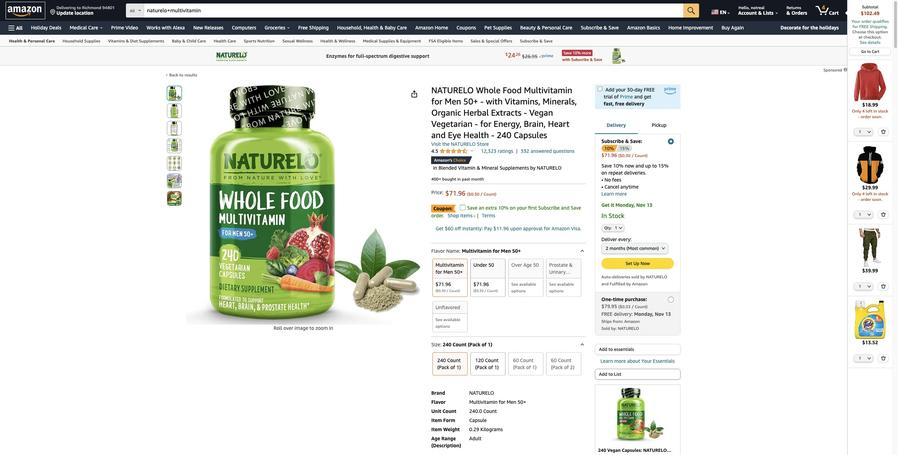 Task type: locate. For each thing, give the bounding box(es) containing it.
1 60 from the left
[[513, 357, 519, 363]]

again
[[731, 25, 744, 31]]

personal inside beauty & personal care link
[[542, 25, 561, 31]]

1 vertical spatial the
[[442, 141, 450, 147]]

0 vertical spatial multivitamin for men 50+
[[436, 262, 464, 275]]

dropdown image right qty: 1
[[619, 227, 623, 230]]

0 vertical spatial •
[[602, 177, 603, 183]]

fulfilled
[[610, 282, 626, 287]]

amazon basics
[[627, 25, 660, 31]]

1 horizontal spatial multivitamin for men 50+
[[469, 399, 526, 405]]

1 vertical spatial 13
[[665, 311, 671, 317]]

0 horizontal spatial your
[[517, 205, 527, 211]]

multivitamin inside naturelo whole food multivitamin for men 50+ - with vitamins, minerals, organic herbal extracts - vegan vegetarian - for energy, brain, heart and eye health - 240 capsules visit the naturelo store
[[524, 85, 573, 95]]

0 vertical spatial stock
[[879, 108, 889, 114]]

dropdown image right common)
[[662, 247, 665, 250]]

stock for $29.99
[[879, 191, 889, 197]]

2 horizontal spatial options
[[549, 288, 564, 294]]

of inside 60 count (pack of 1)
[[526, 364, 531, 370]]

and inside save an extra 10% on your first subscribe and save order.
[[561, 205, 570, 211]]

count inside 60 count (pack of 2)
[[558, 357, 572, 363]]

1 home from the left
[[435, 25, 448, 31]]

medical inside medical supplies & equipment link
[[363, 38, 378, 44]]

health down urinary
[[549, 276, 564, 282]]

prostate
[[549, 262, 568, 268]]

1 only from the top
[[852, 108, 861, 114]]

monday, inside one-time purchase: $79.95 ( $0.33 / count) free delivery: monday, nov 13 ships from: amazon sold by: naturelo
[[634, 311, 654, 317]]

2 vertical spatial order
[[861, 197, 871, 202]]

(pack down "selected size is 240 count (pack of 1). tap to collapse." element
[[513, 364, 525, 370]]

see down urinary
[[549, 282, 556, 287]]

count inside 60 count (pack of 1)
[[520, 357, 534, 363]]

2 only from the top
[[852, 191, 861, 197]]

health & wellness
[[321, 38, 355, 44]]

0 horizontal spatial free
[[602, 311, 613, 317]]

1
[[859, 129, 861, 134], [859, 212, 861, 217], [615, 226, 617, 230], [859, 284, 861, 289], [859, 356, 861, 361]]

0 horizontal spatial options
[[436, 324, 450, 329]]

60 down "selected size is 240 count (pack of 1). tap to collapse." element
[[513, 357, 519, 363]]

(pack inside '240 count (pack of 1)'
[[437, 364, 449, 370]]

1) inside '240 count (pack of 1)'
[[457, 364, 461, 370]]

& inside baby & child care link
[[182, 38, 186, 44]]

past
[[462, 177, 470, 182]]

of inside 120 count (pack of 1)
[[488, 364, 493, 370]]

delete image
[[881, 284, 886, 289], [881, 356, 886, 361]]

count inside '240 count (pack of 1)'
[[447, 357, 461, 363]]

see available options down over age 50
[[511, 282, 536, 294]]

2 vertical spatial add
[[599, 372, 607, 377]]

personal down 'holiday'
[[28, 38, 45, 44]]

/ right $0.33 at the right bottom of page
[[632, 304, 634, 310]]

order down the $29.99
[[861, 197, 871, 202]]

120 count (pack of 1)
[[475, 357, 499, 370]]

count)
[[635, 153, 648, 158], [484, 192, 497, 197], [449, 289, 460, 293], [487, 289, 498, 293], [635, 304, 648, 310]]

it
[[611, 202, 614, 208]]

4 down "$18.99"
[[863, 108, 865, 114]]

of
[[614, 94, 619, 100], [482, 342, 487, 348], [451, 364, 455, 370], [488, 364, 493, 370], [526, 364, 531, 370], [564, 364, 569, 370]]

now
[[641, 261, 650, 267]]

available down urinary
[[557, 282, 574, 287]]

2 soon. from the top
[[872, 197, 883, 202]]

1 vertical spatial order
[[861, 114, 871, 119]]

items
[[452, 38, 463, 44]]

0 horizontal spatial 13
[[647, 202, 653, 208]]

2 flavor from the top
[[431, 399, 446, 405]]

1 vertical spatial free
[[644, 87, 655, 93]]

- inside $18.99 only 4 left in stock - order soon.
[[858, 114, 860, 119]]

1 vertical spatial flavor
[[431, 399, 446, 405]]

holidays
[[820, 25, 839, 31]]

your
[[616, 87, 626, 93], [517, 205, 527, 211]]

240 down the size:
[[437, 357, 446, 363]]

medical down household, health & baby care link
[[363, 38, 378, 44]]

up
[[634, 261, 640, 267]]

add down learn
[[599, 372, 607, 377]]

free inside your order qualifies for free shipping. choose this option at checkout. see details
[[860, 24, 869, 29]]

amazon left visa.
[[552, 226, 570, 232]]

0 horizontal spatial wellness
[[296, 38, 313, 44]]

age up (description)
[[431, 436, 440, 442]]

add inside add to list radio
[[599, 372, 607, 377]]

see available options down the unflavored
[[436, 317, 461, 329]]

0 vertical spatial all
[[130, 8, 135, 13]]

stock down sfqzhgz unisex japanese animation hoodie cosplay clothing fashion sweatshirts adult hoodies for men and women b xx-large image
[[879, 191, 889, 197]]

| left terms
[[477, 213, 479, 219]]

supplies for pet
[[493, 25, 512, 31]]

50+ inside naturelo whole food multivitamin for men 50+ - with vitamins, minerals, organic herbal extracts - vegan vegetarian - for energy, brain, heart and eye health - 240 capsules visit the naturelo store
[[464, 97, 478, 106]]

$71.96 ($0.30 /  count) up the unflavored
[[436, 281, 460, 293]]

0 vertical spatial 4
[[822, 4, 825, 11]]

50+ inside multivitamin for men 50+
[[454, 269, 463, 275]]

selected size is 240 count (pack of 1). tap to collapse. element
[[431, 337, 586, 351]]

time
[[613, 297, 624, 303]]

0 horizontal spatial supplies
[[84, 38, 100, 44]]

dropdown image down $29.99 only 4 left in stock - order soon.
[[868, 213, 871, 216]]

supplies down household, health & baby care link
[[379, 38, 395, 44]]

soon. inside $18.99 only 4 left in stock - order soon.
[[872, 114, 883, 119]]

1 stock from the top
[[879, 108, 889, 114]]

naturelo
[[431, 85, 474, 95], [451, 141, 476, 147], [537, 165, 562, 171], [646, 275, 668, 280], [618, 326, 639, 331], [469, 390, 494, 396]]

for inside your order qualifies for free shipping. choose this option at checkout. see details
[[853, 24, 858, 29]]

50 right over
[[533, 262, 539, 268]]

add up trial
[[606, 87, 615, 93]]

120 Count (Pack of 1) submit
[[471, 353, 505, 375]]

set up now button
[[602, 259, 674, 269]]

2 60 from the left
[[551, 357, 557, 363]]

more
[[614, 358, 626, 364]]

your right about at the bottom right of the page
[[642, 358, 652, 364]]

1 horizontal spatial personal
[[542, 25, 561, 31]]

1 vertical spatial soon.
[[872, 197, 883, 202]]

medical up the "household supplies" link
[[70, 25, 87, 31]]

sales
[[471, 38, 481, 44]]

only down spring&amp;gege youth solid pullover sport hoodies soft kids hooded sweatshirts for boys and girls size 5-6 years red image
[[852, 108, 861, 114]]

household, health & baby care link
[[333, 23, 411, 33]]

delete image down $18.99 only 4 left in stock - order soon.
[[881, 129, 886, 134]]

1 horizontal spatial your
[[616, 87, 626, 93]]

of for 120 count (pack of 1)
[[488, 364, 493, 370]]

1 horizontal spatial 13
[[665, 311, 671, 317]]

1 vertical spatial nov
[[655, 311, 664, 317]]

flavor
[[431, 248, 445, 254], [431, 399, 446, 405]]

amazon prime logo image
[[665, 87, 676, 94]]

1 vertical spatial subscribe & save
[[520, 38, 553, 44]]

stock down spring&amp;gege youth solid pullover sport hoodies soft kids hooded sweatshirts for boys and girls size 5-6 years red image
[[879, 108, 889, 114]]

add inside add your 30-day free trial of
[[606, 87, 615, 93]]

heart
[[548, 119, 570, 129]]

$13.52
[[863, 340, 878, 346]]

your up choose
[[852, 19, 861, 24]]

0 horizontal spatial cart
[[829, 10, 839, 16]]

age right over
[[523, 262, 532, 268]]

4 for $29.99
[[863, 191, 865, 197]]

0 vertical spatial baby
[[385, 25, 396, 31]]

None submit
[[684, 4, 699, 18], [167, 86, 181, 100], [167, 104, 181, 118], [167, 121, 181, 135], [879, 128, 888, 135], [167, 139, 181, 153], [167, 157, 181, 171], [167, 174, 181, 188], [167, 192, 181, 206], [879, 211, 888, 218], [433, 259, 468, 297], [471, 259, 505, 297], [509, 259, 543, 297], [547, 259, 581, 297], [879, 283, 888, 290], [433, 302, 468, 332], [879, 355, 888, 362], [684, 4, 699, 18], [167, 86, 181, 100], [167, 104, 181, 118], [167, 121, 181, 135], [879, 128, 888, 135], [167, 139, 181, 153], [167, 157, 181, 171], [167, 174, 181, 188], [167, 192, 181, 206], [879, 211, 888, 218], [433, 259, 468, 297], [471, 259, 505, 297], [509, 259, 543, 297], [547, 259, 581, 297], [879, 283, 888, 290], [433, 302, 468, 332], [879, 355, 888, 362]]

naturelo down from:
[[618, 326, 639, 331]]

sports nutrition
[[244, 38, 275, 44]]

flavor for flavor name: multivitamin for men 50+
[[431, 248, 445, 254]]

of inside 60 count (pack of 2)
[[564, 364, 569, 370]]

1 wellness from the left
[[296, 38, 313, 44]]

1 vertical spatial baby
[[172, 38, 181, 44]]

($0.30 down under
[[474, 289, 484, 293]]

fast,
[[604, 101, 614, 107]]

prostate & urinary health
[[549, 262, 573, 282]]

minerals,
[[543, 97, 577, 106]]

2 home from the left
[[669, 25, 682, 31]]

the up 4.5 button
[[442, 141, 450, 147]]

coupons
[[457, 25, 476, 31]]

see down the unflavored
[[436, 317, 443, 322]]

1 vertical spatial 10%
[[613, 163, 624, 169]]

0 vertical spatial delete image
[[881, 284, 886, 289]]

15% inside 'save 10% now and up to 15% on repeat deliveries. • no fees • cancel anytime learn more'
[[658, 163, 669, 169]]

1 horizontal spatial options
[[511, 288, 526, 294]]

computers
[[232, 25, 256, 31]]

to right the go
[[868, 49, 871, 54]]

count for 120 count (pack of 1)
[[485, 357, 499, 363]]

0 vertical spatial 10%
[[605, 146, 614, 151]]

in inside $29.99 only 4 left in stock - order soon.
[[874, 191, 877, 197]]

| terms
[[477, 213, 495, 219]]

buy again
[[722, 25, 744, 31]]

1 for $29.99
[[859, 212, 861, 217]]

1 vertical spatial your
[[517, 205, 527, 211]]

1 horizontal spatial supplies
[[379, 38, 395, 44]]

count for 240 count (pack of 1)
[[447, 357, 461, 363]]

prime video
[[111, 25, 138, 31]]

health
[[364, 25, 379, 31], [9, 38, 22, 44], [214, 38, 227, 44], [321, 38, 333, 44], [464, 130, 489, 140], [549, 276, 564, 282]]

beauty & personal care link
[[516, 23, 577, 33]]

left inside $18.99 only 4 left in stock - order soon.
[[866, 108, 873, 114]]

available for urinary
[[557, 282, 574, 287]]

nov inside one-time purchase: $79.95 ( $0.33 / count) free delivery: monday, nov 13 ships from: amazon sold by: naturelo
[[655, 311, 664, 317]]

1 vertical spatial multivitamin for men 50+
[[469, 399, 526, 405]]

supplies inside medical supplies & equipment link
[[379, 38, 395, 44]]

jmierr mens fashion cargo pants - casual cotton tapered stretch twill chino athletic joggers sweatpants workout trousers with pockets for men, us 38(xl), a green 1 image
[[851, 229, 890, 267]]

lists
[[763, 10, 774, 16]]

deliveries
[[612, 275, 630, 280]]

free inside one-time purchase: $79.95 ( $0.33 / count) free delivery: monday, nov 13 ships from: amazon sold by: naturelo
[[602, 311, 613, 317]]

1 item from the top
[[431, 417, 442, 423]]

health & wellness link
[[317, 35, 359, 46]]

1 horizontal spatial by
[[627, 282, 631, 287]]

leave feedback on sponsored ad element
[[824, 68, 848, 72]]

add for add to list
[[599, 372, 607, 377]]

1 horizontal spatial 60
[[551, 357, 557, 363]]

2 horizontal spatial see available options
[[549, 282, 574, 294]]

1 vertical spatial stock
[[879, 191, 889, 197]]

240 inside "selected size is 240 count (pack of 1). tap to collapse." element
[[443, 342, 452, 348]]

1) inside 60 count (pack of 1)
[[532, 364, 537, 370]]

only inside $18.99 only 4 left in stock - order soon.
[[852, 108, 861, 114]]

add up learn
[[599, 347, 607, 352]]

2 horizontal spatial free
[[860, 24, 869, 29]]

prime inside navigation navigation
[[111, 25, 124, 31]]

fsa eligible items link
[[425, 35, 467, 46]]

0 vertical spatial delete image
[[881, 129, 886, 134]]

1 flavor from the top
[[431, 248, 445, 254]]

household supplies link
[[59, 35, 104, 46]]

baby up medical supplies & equipment link
[[385, 25, 396, 31]]

see for over age 50
[[511, 282, 518, 287]]

/ up an
[[481, 192, 483, 197]]

add to list
[[599, 372, 622, 377]]

1 vertical spatial item
[[431, 427, 442, 433]]

None checkbox
[[598, 87, 602, 91]]

delete image for $39.99
[[881, 284, 886, 289]]

naturelo inside auto-deliveries sold by naturelo and fulfilled by amazon
[[646, 275, 668, 280]]

$18.99 only 4 left in stock - order soon.
[[852, 102, 889, 119]]

1 horizontal spatial subscribe & save link
[[577, 23, 623, 33]]

decorate for the holidays link
[[778, 23, 842, 32]]

0 vertical spatial dropdown image
[[868, 130, 871, 133]]

and
[[634, 94, 643, 100], [431, 130, 446, 140], [636, 163, 644, 169], [561, 205, 570, 211], [602, 282, 609, 287]]

0 horizontal spatial all
[[16, 25, 23, 31]]

dropdown image
[[868, 213, 871, 216], [619, 227, 623, 230], [868, 357, 871, 360]]

sold
[[632, 275, 640, 280]]

0 horizontal spatial medical
[[70, 25, 87, 31]]

your inside your order qualifies for free shipping. choose this option at checkout. see details
[[852, 19, 861, 24]]

0 horizontal spatial 60
[[513, 357, 519, 363]]

tab list
[[595, 117, 681, 135]]

1 horizontal spatial 50
[[533, 262, 539, 268]]

Add to List submit
[[595, 370, 680, 380]]

on left the first
[[510, 205, 516, 211]]

0 vertical spatial monday,
[[616, 202, 635, 208]]

15% right up
[[658, 163, 669, 169]]

choice
[[453, 158, 466, 163]]

and down "auto-"
[[602, 282, 609, 287]]

1 horizontal spatial 15%
[[658, 163, 669, 169]]

1 horizontal spatial cart
[[872, 49, 880, 54]]

prime up the vitamins
[[111, 25, 124, 31]]

qualifies
[[873, 19, 889, 24]]

your inside save an extra 10% on your first subscribe and save order.
[[517, 205, 527, 211]]

left down the $29.99
[[866, 191, 873, 197]]

options up the size:
[[436, 324, 450, 329]]

dropdown image
[[868, 130, 871, 133], [662, 247, 665, 250], [868, 285, 871, 288]]

tab list containing delivery
[[595, 117, 681, 135]]

monday, right it
[[616, 202, 635, 208]]

only for $29.99
[[852, 191, 861, 197]]

available down the unflavored
[[444, 317, 461, 322]]

see details link
[[851, 40, 890, 45]]

count for unit count
[[443, 408, 457, 414]]

2 horizontal spatial supplies
[[493, 25, 512, 31]]

12,323 ratings
[[481, 148, 513, 154]]

see available options down urinary
[[549, 282, 574, 294]]

ships
[[602, 319, 612, 324]]

1 vertical spatial 240
[[443, 342, 452, 348]]

(pack for 60 count (pack of 2)
[[551, 364, 563, 370]]

0 vertical spatial subscribe & save link
[[577, 23, 623, 33]]

soon. inside $29.99 only 4 left in stock - order soon.
[[872, 197, 883, 202]]

0 vertical spatial personal
[[542, 25, 561, 31]]

vitamins & diet supplements link
[[104, 35, 168, 46]]

1 vertical spatial prime
[[620, 94, 633, 100]]

delete image
[[881, 129, 886, 134], [881, 212, 886, 217]]

0 horizontal spatial baby
[[172, 38, 181, 44]]

$39.99
[[863, 268, 878, 274]]

under 50
[[474, 262, 494, 268]]

coupons link
[[452, 23, 480, 33]]

1 horizontal spatial $71.96 ($0.30 /  count)
[[474, 281, 498, 293]]

1 delete image from the top
[[881, 284, 886, 289]]

4 inside $29.99 only 4 left in stock - order soon.
[[863, 191, 865, 197]]

of inside add your 30-day free trial of
[[614, 94, 619, 100]]

to left richmond
[[77, 5, 81, 10]]

1 delete image from the top
[[881, 129, 886, 134]]

0 vertical spatial on
[[602, 170, 607, 176]]

update
[[56, 10, 73, 16]]

13 down radio inactive icon at the bottom right
[[665, 311, 671, 317]]

only inside $29.99 only 4 left in stock - order soon.
[[852, 191, 861, 197]]

1 vertical spatial all
[[16, 25, 23, 31]]

to inside 'save 10% now and up to 15% on repeat deliveries. • no fees • cancel anytime learn more'
[[652, 163, 657, 169]]

2 vertical spatial 240
[[437, 357, 446, 363]]

order inside $29.99 only 4 left in stock - order soon.
[[861, 197, 871, 202]]

capsules
[[514, 130, 547, 140]]

60 inside 60 count (pack of 2)
[[551, 357, 557, 363]]

store
[[477, 141, 489, 147]]

All search field
[[126, 4, 699, 18]]

(pack inside 60 count (pack of 1)
[[513, 364, 525, 370]]

personal right beauty
[[542, 25, 561, 31]]

0 vertical spatial 15%
[[620, 146, 629, 151]]

order inside $18.99 only 4 left in stock - order soon.
[[861, 114, 871, 119]]

medical care
[[70, 25, 98, 31]]

0 horizontal spatial with
[[162, 25, 172, 31]]

2 wellness from the left
[[339, 38, 355, 44]]

1 vertical spatial |
[[477, 213, 479, 219]]

‹
[[166, 72, 168, 77]]

$71.96 ($0.30 /  count) down under 50
[[474, 281, 498, 293]]

1 for $18.99
[[859, 129, 861, 134]]

0 vertical spatial get
[[602, 202, 610, 208]]

item down unit
[[431, 417, 442, 423]]

flavor down brand
[[431, 399, 446, 405]]

10% down subscribe & save:
[[605, 146, 614, 151]]

$71.96 ($0.30 /  count) for under
[[474, 281, 498, 293]]

2 stock from the top
[[879, 191, 889, 197]]

count) inside one-time purchase: $79.95 ( $0.33 / count) free delivery: monday, nov 13 ships from: amazon sold by: naturelo
[[635, 304, 648, 310]]

| for | terms
[[477, 213, 479, 219]]

15%
[[620, 146, 629, 151], [658, 163, 669, 169]]

240 inside naturelo whole food multivitamin for men 50+ - with vitamins, minerals, organic herbal extracts - vegan vegetarian - for energy, brain, heart and eye health - 240 capsules visit the naturelo store
[[497, 130, 512, 140]]

1 vertical spatial personal
[[28, 38, 45, 44]]

60 for 60 count (pack of 1)
[[513, 357, 519, 363]]

coupon:
[[434, 206, 453, 212]]

results
[[185, 72, 197, 78]]

shipping.
[[870, 24, 888, 29]]

amazon's choice
[[434, 158, 466, 163]]

1 horizontal spatial on
[[602, 170, 607, 176]]

30-
[[627, 87, 635, 93]]

health up store
[[464, 130, 489, 140]]

all down amazon image
[[16, 25, 23, 31]]

free up ships
[[602, 311, 613, 317]]

free inside add your 30-day free trial of
[[644, 87, 655, 93]]

en link
[[708, 2, 733, 19]]

0 vertical spatial 13
[[647, 202, 653, 208]]

ratings
[[498, 148, 513, 154]]

left inside $29.99 only 4 left in stock - order soon.
[[866, 191, 873, 197]]

& inside the health & personal care link
[[24, 38, 27, 44]]

0 vertical spatial dropdown image
[[868, 213, 871, 216]]

0 vertical spatial medical
[[70, 25, 87, 31]]

supplies inside pet supplies link
[[493, 25, 512, 31]]

available
[[519, 282, 536, 287], [557, 282, 574, 287], [444, 317, 461, 322]]

13 down 'save 10% now and up to 15% on repeat deliveries. • no fees • cancel anytime learn more'
[[647, 202, 653, 208]]

choose
[[853, 29, 867, 34]]

item for item weight
[[431, 427, 442, 433]]

all
[[130, 8, 135, 13], [16, 25, 23, 31]]

size:
[[431, 342, 442, 348]]

the inside decorate for the holidays "link"
[[811, 25, 818, 31]]

1 • from the top
[[602, 177, 603, 183]]

1) down size: 240 count (pack of 1) at bottom
[[457, 364, 461, 370]]

Add to List radio
[[595, 369, 681, 380]]

and up deliveries.
[[636, 163, 644, 169]]

0 horizontal spatial personal
[[28, 38, 45, 44]]

240 count (pack of 1)
[[437, 357, 461, 370]]

count right 240.0
[[484, 408, 497, 414]]

amazon down the delivery:
[[624, 319, 640, 324]]

supplies inside the "household supplies" link
[[84, 38, 100, 44]]

stock inside $18.99 only 4 left in stock - order soon.
[[879, 108, 889, 114]]

and up visit
[[431, 130, 446, 140]]

order down $102.49 at the top right of page
[[862, 19, 872, 24]]

capsule
[[469, 417, 487, 423]]

item form
[[431, 417, 455, 423]]

see
[[860, 40, 867, 45], [511, 282, 518, 287], [549, 282, 556, 287], [436, 317, 443, 322]]

medical care link
[[66, 23, 107, 33]]

in down the $29.99
[[874, 191, 877, 197]]

0 vertical spatial 240
[[497, 130, 512, 140]]

1 horizontal spatial wellness
[[339, 38, 355, 44]]

1 horizontal spatial all
[[130, 8, 135, 13]]

tide simply liquid laundry detergent refreshing breeze, 114 loads (packaging may vary) image
[[851, 301, 890, 339]]

visa.
[[571, 226, 582, 232]]

radio inactive image
[[668, 297, 674, 303]]

(pack left 2)
[[551, 364, 563, 370]]

($0.30 down month
[[467, 192, 480, 197]]

by down answered
[[530, 165, 536, 171]]

0 vertical spatial supplements
[[139, 38, 164, 44]]

to right up
[[652, 163, 657, 169]]

amazon basics link
[[623, 23, 664, 33]]

available down over age 50
[[519, 282, 536, 287]]

0 horizontal spatial on
[[510, 205, 516, 211]]

by down deliveries
[[627, 282, 631, 287]]

count for 60 count (pack of 2)
[[558, 357, 572, 363]]

personal inside the health & personal care link
[[28, 38, 45, 44]]

learn
[[601, 358, 613, 364]]

1 horizontal spatial supplements
[[500, 165, 529, 171]]

radio active image
[[668, 139, 674, 145]]

(pack inside 120 count (pack of 1)
[[475, 364, 487, 370]]

supplies down the medical care link on the top of the page
[[84, 38, 100, 44]]

save inside 'save 10% now and up to 15% on repeat deliveries. • no fees • cancel anytime learn more'
[[602, 163, 612, 169]]

2 left from the top
[[866, 191, 873, 197]]

(pack for 240 count (pack of 1)
[[437, 364, 449, 370]]

only down sfqzhgz unisex japanese animation hoodie cosplay clothing fashion sweatshirts adult hoodies for men and women b xx-large image
[[852, 191, 861, 197]]

1 left from the top
[[866, 108, 873, 114]]

cart down details
[[872, 49, 880, 54]]

2 vertical spatial free
[[602, 311, 613, 317]]

price:
[[431, 189, 443, 195]]

count for 240.0 count
[[484, 408, 497, 414]]

1 horizontal spatial with
[[486, 97, 503, 106]]

upon
[[510, 226, 522, 232]]

zoom
[[316, 325, 328, 331]]

for inside multivitamin for men 50+
[[436, 269, 442, 275]]

sports
[[244, 38, 256, 44]]

($0.30
[[619, 153, 631, 158], [467, 192, 480, 197], [436, 289, 446, 293], [474, 289, 484, 293]]

soon. down "$18.99"
[[872, 114, 883, 119]]

count down size: 240 count (pack of 1) at bottom
[[447, 357, 461, 363]]

& inside returns & orders
[[787, 10, 790, 16]]

by right sold
[[641, 275, 645, 280]]

1 vertical spatial cart
[[872, 49, 880, 54]]

& inside health & wellness link
[[334, 38, 337, 44]]

0 horizontal spatial prime
[[111, 25, 124, 31]]

count right the 120
[[485, 357, 499, 363]]

count) up extra
[[484, 192, 497, 197]]

4 up holidays
[[822, 4, 825, 11]]

0 horizontal spatial supplements
[[139, 38, 164, 44]]

count inside 120 count (pack of 1)
[[485, 357, 499, 363]]

2 vertical spatial 4
[[863, 191, 865, 197]]

and right the first
[[561, 205, 570, 211]]

2 horizontal spatial available
[[557, 282, 574, 287]]

2 item from the top
[[431, 427, 442, 433]]

0 vertical spatial only
[[852, 108, 861, 114]]

medical for medical supplies & equipment
[[363, 38, 378, 44]]

questions
[[553, 148, 575, 154]]

1 vertical spatial only
[[852, 191, 861, 197]]

see for unflavored
[[436, 317, 443, 322]]

order for $29.99
[[861, 197, 871, 202]]

options for unflavored
[[436, 324, 450, 329]]

special
[[486, 38, 499, 44]]

medical inside the medical care link
[[70, 25, 87, 31]]

60 count (pack of 2)
[[551, 357, 575, 370]]

50
[[489, 262, 494, 268], [533, 262, 539, 268]]

0 vertical spatial subscribe & save
[[581, 25, 619, 31]]

1) for 120 count (pack of 1)
[[494, 364, 499, 370]]

2 horizontal spatial by
[[641, 275, 645, 280]]

2 delete image from the top
[[881, 212, 886, 217]]

2 vertical spatial by
[[627, 282, 631, 287]]

1 vertical spatial with
[[486, 97, 503, 106]]

count up form
[[443, 408, 457, 414]]

wellness down free
[[296, 38, 313, 44]]

0 horizontal spatial $71.96 ($0.30 /  count)
[[436, 281, 460, 293]]

to right back
[[179, 72, 183, 78]]

0 horizontal spatial 50
[[489, 262, 494, 268]]

left for $29.99
[[866, 191, 873, 197]]

free up get
[[644, 87, 655, 93]]

at
[[859, 34, 863, 40]]

free for day
[[644, 87, 655, 93]]

2 vertical spatial dropdown image
[[868, 357, 871, 360]]

1)
[[488, 342, 493, 348], [457, 364, 461, 370], [494, 364, 499, 370], [532, 364, 537, 370]]

0 horizontal spatial get
[[436, 226, 444, 232]]

$71.96 ($0.30 /  count) up now
[[602, 152, 648, 158]]

2 delete image from the top
[[881, 356, 886, 361]]

1 soon. from the top
[[872, 114, 883, 119]]

supplies for household
[[84, 38, 100, 44]]



Task type: describe. For each thing, give the bounding box(es) containing it.
for inside "link"
[[803, 25, 810, 31]]

/ down under 50
[[485, 289, 486, 293]]

medical supplies & equipment link
[[359, 35, 425, 46]]

sponsored link
[[824, 67, 848, 74]]

delete image for $13.52
[[881, 356, 886, 361]]

/ inside price: $71.96 ($0.30 /  count)
[[481, 192, 483, 197]]

60 Count (Pack of 1) submit
[[509, 353, 543, 375]]

over
[[284, 325, 293, 331]]

amazon inside auto-deliveries sold by naturelo and fulfilled by amazon
[[632, 282, 648, 287]]

delivery link
[[595, 117, 638, 135]]

& inside vitamins & diet supplements link
[[126, 38, 129, 44]]

soon. for $18.99
[[872, 114, 883, 119]]

1 vertical spatial supplements
[[500, 165, 529, 171]]

0 horizontal spatial subscribe & save
[[520, 38, 553, 44]]

flavor name: multivitamin for men 50+
[[431, 248, 521, 254]]

10% inside 'save 10% now and up to 15% on repeat deliveries. • no fees • cancel anytime learn more'
[[613, 163, 624, 169]]

to inside delivering to richmond 94801 update location
[[77, 5, 81, 10]]

add for add your 30-day free trial of
[[606, 87, 615, 93]]

learn more link
[[602, 191, 627, 197]]

(pack up the 120
[[468, 342, 481, 348]]

pickup link
[[638, 117, 681, 135]]

on inside 'save 10% now and up to 15% on repeat deliveries. • no fees • cancel anytime learn more'
[[602, 170, 607, 176]]

with inside navigation navigation
[[162, 25, 172, 31]]

& inside medical supplies & equipment link
[[396, 38, 399, 44]]

back
[[169, 72, 178, 78]]

amazon inside one-time purchase: $79.95 ( $0.33 / count) free delivery: monday, nov 13 ships from: amazon sold by: naturelo
[[624, 319, 640, 324]]

all inside all button
[[16, 25, 23, 31]]

amazon up the fsa
[[415, 25, 434, 31]]

shop
[[448, 213, 459, 219]]

home improvement
[[669, 25, 713, 31]]

$71.96 up repeat
[[602, 152, 617, 158]]

naturelo inside one-time purchase: $79.95 ( $0.33 / count) free delivery: monday, nov 13 ships from: amazon sold by: naturelo
[[618, 326, 639, 331]]

with inside naturelo whole food multivitamin for men 50+ - with vitamins, minerals, organic herbal extracts - vegan vegetarian - for energy, brain, heart and eye health - 240 capsules visit the naturelo store
[[486, 97, 503, 106]]

$71.96 up the unflavored
[[436, 281, 451, 287]]

1 vertical spatial dropdown image
[[662, 247, 665, 250]]

0 horizontal spatial available
[[444, 317, 461, 322]]

& inside sales & special offers link
[[482, 38, 485, 44]]

your inside add your 30-day free trial of
[[616, 87, 626, 93]]

(pack for 120 count (pack of 1)
[[475, 364, 487, 370]]

1 vertical spatial dropdown image
[[619, 227, 623, 230]]

buy
[[722, 25, 730, 31]]

energy,
[[494, 119, 522, 129]]

$29.99
[[863, 185, 878, 191]]

holiday deals link
[[27, 23, 66, 33]]

& inside beauty & personal care link
[[537, 25, 541, 31]]

| for | 332 answered questions
[[516, 148, 518, 154]]

in right zoom
[[329, 325, 333, 331]]

deliver
[[602, 237, 617, 243]]

flavor for flavor
[[431, 399, 446, 405]]

multivitamin up 240.0 count
[[469, 399, 498, 405]]

2 • from the top
[[602, 184, 603, 190]]

0 vertical spatial by
[[530, 165, 536, 171]]

fees
[[612, 177, 622, 183]]

health right household, at left top
[[364, 25, 379, 31]]

2 horizontal spatial $71.96 ($0.30 /  count)
[[602, 152, 648, 158]]

vitamins,
[[505, 97, 541, 106]]

4 for $18.99
[[863, 108, 865, 114]]

eye
[[448, 130, 461, 140]]

navigation navigation
[[0, 0, 894, 455]]

popover image
[[471, 150, 473, 152]]

$71.96 down 400+ bought in past month
[[446, 189, 466, 197]]

free for for
[[860, 24, 869, 29]]

household, health & baby care
[[337, 25, 407, 31]]

learn more
[[602, 191, 627, 197]]

sfqzhgz unisex japanese animation hoodie cosplay clothing fashion sweatshirts adult hoodies for men and women b xx-large image
[[851, 146, 890, 184]]

alexa
[[173, 25, 185, 31]]

2 months (most common)
[[606, 246, 659, 251]]

get for get it monday, nov 13
[[602, 202, 610, 208]]

decorate
[[781, 25, 801, 31]]

repeat
[[609, 170, 623, 176]]

delivery:
[[614, 311, 633, 317]]

delete image for $18.99
[[881, 129, 886, 134]]

400+
[[431, 177, 441, 182]]

get for get $60 off instantly: pay $11.96 upon approval for  amazon visa.
[[436, 226, 444, 232]]

health down shipping
[[321, 38, 333, 44]]

240.0 count
[[469, 408, 497, 414]]

shop items link
[[446, 212, 476, 219]]

soon. for $29.99
[[872, 197, 883, 202]]

& inside household, health & baby care link
[[380, 25, 384, 31]]

home inside amazon home link
[[435, 25, 448, 31]]

health & personal care
[[9, 38, 55, 44]]

1 for $39.99
[[859, 284, 861, 289]]

$18.99
[[863, 102, 878, 108]]

back to results link
[[169, 72, 197, 78]]

order for $18.99
[[861, 114, 871, 119]]

and inside naturelo whole food multivitamin for men 50+ - with vitamins, minerals, organic herbal extracts - vegan vegetarian - for energy, brain, heart and eye health - 240 capsules visit the naturelo store
[[431, 130, 446, 140]]

add for add to essentials
[[599, 347, 607, 352]]

10% inside save an extra 10% on your first subscribe and save order.
[[498, 205, 509, 211]]

naturelo up popover icon
[[451, 141, 476, 147]]

over age 50
[[511, 262, 539, 268]]

2 50 from the left
[[533, 262, 539, 268]]

unflavored
[[436, 304, 460, 310]]

to inside radio
[[609, 372, 613, 377]]

240 inside '240 count (pack of 1)'
[[437, 357, 446, 363]]

supplies for medical
[[379, 38, 395, 44]]

dropdown image for $29.99
[[868, 213, 871, 216]]

(pack for 60 count (pack of 1)
[[513, 364, 525, 370]]

count for 60 count (pack of 1)
[[520, 357, 534, 363]]

240 Count (Pack of 1) submit
[[433, 353, 468, 375]]

save 10% now and up to 15% on repeat deliveries. • no fees • cancel anytime learn more
[[602, 163, 669, 197]]

1) for 60 count (pack of 1)
[[532, 364, 537, 370]]

checkbox image
[[460, 205, 466, 211]]

personal for health
[[28, 38, 45, 44]]

name:
[[446, 248, 461, 254]]

personal for beauty
[[542, 25, 561, 31]]

240.0
[[469, 408, 482, 414]]

buy again link
[[718, 23, 748, 33]]

0 horizontal spatial your
[[642, 358, 652, 364]]

kilograms
[[481, 427, 503, 433]]

naturelo up organic
[[431, 85, 474, 95]]

count up 240 count (pack of 1) submit
[[453, 342, 467, 348]]

count) up up
[[635, 153, 648, 158]]

health down releases
[[214, 38, 227, 44]]

13 inside one-time purchase: $79.95 ( $0.33 / count) free delivery: monday, nov 13 ships from: amazon sold by: naturelo
[[665, 311, 671, 317]]

- inside $29.99 only 4 left in stock - order soon.
[[858, 197, 860, 202]]

in blended vitamin & mineral supplements by naturelo
[[433, 165, 562, 171]]

1) up 120 count (pack of 1)
[[488, 342, 493, 348]]

groceries link
[[261, 23, 294, 33]]

home inside home improvement link
[[669, 25, 682, 31]]

to inside button
[[609, 347, 613, 352]]

in inside $18.99 only 4 left in stock - order soon.
[[874, 108, 877, 114]]

multivitamin up under
[[462, 248, 492, 254]]

dropdown image for $18.99
[[868, 130, 871, 133]]

extracts
[[491, 108, 522, 118]]

save up visa.
[[571, 205, 581, 211]]

(most
[[627, 246, 638, 251]]

deals
[[49, 25, 61, 31]]

household,
[[337, 25, 362, 31]]

of for 60 count (pack of 1)
[[526, 364, 531, 370]]

0 horizontal spatial 15%
[[620, 146, 629, 151]]

go to cart
[[862, 49, 880, 54]]

the inside naturelo whole food multivitamin for men 50+ - with vitamins, minerals, organic herbal extracts - vegan vegetarian - for energy, brain, heart and eye health - 240 capsules visit the naturelo store
[[442, 141, 450, 147]]

and get fast, free delivery
[[604, 94, 651, 107]]

checkout.
[[864, 34, 882, 40]]

save down beauty & personal care link
[[544, 38, 553, 44]]

left for $18.99
[[866, 108, 873, 114]]

see for prostate & urinary health
[[549, 282, 556, 287]]

to inside ‹ back to results
[[179, 72, 183, 78]]

0 vertical spatial age
[[523, 262, 532, 268]]

sexual
[[282, 38, 295, 44]]

1 for $13.52
[[859, 356, 861, 361]]

order.
[[431, 213, 444, 219]]

prime for prime video
[[111, 25, 124, 31]]

works with alexa
[[147, 25, 185, 31]]

health inside prostate & urinary health
[[549, 276, 564, 282]]

1 vertical spatial by
[[641, 275, 645, 280]]

and inside auto-deliveries sold by naturelo and fulfilled by amazon
[[602, 282, 609, 287]]

prime for prime link
[[620, 94, 633, 100]]

and inside and get fast, free delivery
[[634, 94, 643, 100]]

$71.96 ($0.30 /  count) for multivitamin
[[436, 281, 460, 293]]

$0.33
[[620, 304, 631, 310]]

on inside save an extra 10% on your first subscribe and save order.
[[510, 205, 516, 211]]

options for over age 50
[[511, 288, 526, 294]]

sexual wellness link
[[279, 35, 317, 46]]

health inside naturelo whole food multivitamin for men 50+ - with vitamins, minerals, organic herbal extracts - vegan vegetarian - for energy, brain, heart and eye health - 240 capsules visit the naturelo store
[[464, 130, 489, 140]]

($0.30 up the unflavored
[[436, 289, 446, 293]]

only for $18.99
[[852, 108, 861, 114]]

month
[[471, 177, 484, 182]]

amazon left basics
[[627, 25, 646, 31]]

and inside 'save 10% now and up to 15% on repeat deliveries. • no fees • cancel anytime learn more'
[[636, 163, 644, 169]]

health down all button
[[9, 38, 22, 44]]

supplements inside navigation navigation
[[139, 38, 164, 44]]

from:
[[613, 319, 623, 324]]

/ up the unflavored
[[447, 289, 448, 293]]

in left past
[[457, 177, 461, 182]]

50+ inside selected flavor name is multivitamin for men 50+. tap to collapse. element
[[512, 248, 521, 254]]

94801
[[102, 5, 115, 10]]

of for 240 count (pack of 1)
[[451, 364, 455, 370]]

save:
[[630, 138, 642, 144]]

order inside your order qualifies for free shipping. choose this option at checkout. see details
[[862, 19, 872, 24]]

beauty & personal care
[[520, 25, 573, 31]]

naturelo whole food multivitamin for men 50+ - with vitamins, minerals, organic herbal extracts - vegan vegetarian - for energy, brain, heart and eye health - 240 capsules image
[[186, 85, 421, 325]]

see available options for 50
[[511, 282, 536, 294]]

options for prostate & urinary health
[[549, 288, 564, 294]]

improvement
[[683, 25, 713, 31]]

herbal
[[464, 108, 489, 118]]

/ up now
[[632, 153, 634, 158]]

spring&amp;gege youth solid pullover sport hoodies soft kids hooded sweatshirts for boys and girls size 5-6 years red image
[[851, 63, 890, 101]]

1 50 from the left
[[489, 262, 494, 268]]

60 for 60 count (pack of 2)
[[551, 357, 557, 363]]

naturelo up 240.0 count
[[469, 390, 494, 396]]

vegetarian
[[431, 119, 473, 129]]

count) up the unflavored
[[449, 289, 460, 293]]

($0.30 inside price: $71.96 ($0.30 /  count)
[[467, 192, 480, 197]]

under
[[474, 262, 487, 268]]

save left "amazon basics"
[[609, 25, 619, 31]]

$11.96
[[494, 226, 509, 232]]

age inside 'age range (description)'
[[431, 436, 440, 442]]

returns & orders
[[787, 5, 807, 16]]

dropdown image for $39.99
[[868, 285, 871, 288]]

months
[[610, 246, 626, 251]]

0 vertical spatial cart
[[829, 10, 839, 16]]

to left zoom
[[310, 325, 314, 331]]

in down the amazon's
[[433, 165, 437, 171]]

$71.96 down under
[[474, 281, 489, 287]]

trial
[[604, 94, 613, 100]]

every:
[[618, 237, 632, 243]]

1) for 240 count (pack of 1)
[[457, 364, 461, 370]]

your order qualifies for free shipping. choose this option at checkout. see details
[[852, 19, 889, 45]]

delivery
[[626, 101, 645, 107]]

naturelo down 332 answered questions link
[[537, 165, 562, 171]]

medical for medical care
[[70, 25, 87, 31]]

/ inside one-time purchase: $79.95 ( $0.33 / count) free delivery: monday, nov 13 ships from: amazon sold by: naturelo
[[632, 304, 634, 310]]

account & lists
[[739, 10, 774, 16]]

subscribe inside save an extra 10% on your first subscribe and save order.
[[538, 205, 560, 211]]

medical supplies & equipment
[[363, 38, 421, 44]]

of for 60 count (pack of 2)
[[564, 364, 569, 370]]

free shipping link
[[294, 23, 333, 33]]

video
[[125, 25, 138, 31]]

dropdown image for $13.52
[[868, 357, 871, 360]]

count) inside price: $71.96 ($0.30 /  count)
[[484, 192, 497, 197]]

all inside all search field
[[130, 8, 135, 13]]

multivitamin down name:
[[436, 262, 464, 268]]

stock for $18.99
[[879, 108, 889, 114]]

prime link
[[620, 94, 633, 100]]

auto-deliveries sold by naturelo and fulfilled by amazon
[[602, 275, 668, 287]]

save left an
[[467, 205, 478, 211]]

12,323 ratings link
[[481, 148, 513, 154]]

mineral
[[482, 165, 498, 171]]

0.29
[[469, 427, 479, 433]]

selected flavor name is multivitamin for men 50+. tap to collapse. element
[[431, 243, 586, 258]]

0 horizontal spatial see available options
[[436, 317, 461, 329]]

60 Count (Pack of 2) submit
[[547, 353, 581, 375]]

1 vertical spatial subscribe & save link
[[516, 35, 557, 46]]

see available options for urinary
[[549, 282, 574, 294]]

($0.30 up now
[[619, 153, 631, 158]]

men inside naturelo whole food multivitamin for men 50+ - with vitamins, minerals, organic herbal extracts - vegan vegetarian - for energy, brain, heart and eye health - 240 capsules visit the naturelo store
[[445, 97, 461, 106]]

count) down under 50
[[487, 289, 498, 293]]

0 vertical spatial nov
[[637, 202, 646, 208]]

delete image for $29.99
[[881, 212, 886, 217]]

available for 50
[[519, 282, 536, 287]]

amazon image
[[8, 6, 42, 17]]

Search Amazon text field
[[144, 4, 684, 17]]

& inside prostate & urinary health
[[569, 262, 573, 268]]

free shipping
[[298, 25, 329, 31]]

add your 30-day free trial of
[[604, 87, 655, 100]]

hello,
[[739, 5, 750, 10]]

item for item form
[[431, 417, 442, 423]]

by:
[[611, 326, 617, 331]]

essentials
[[653, 358, 675, 364]]

1 horizontal spatial subscribe & save
[[581, 25, 619, 31]]

see inside your order qualifies for free shipping. choose this option at checkout. see details
[[860, 40, 867, 45]]

vitamins
[[108, 38, 125, 44]]



Task type: vqa. For each thing, say whether or not it's contained in the screenshot.


